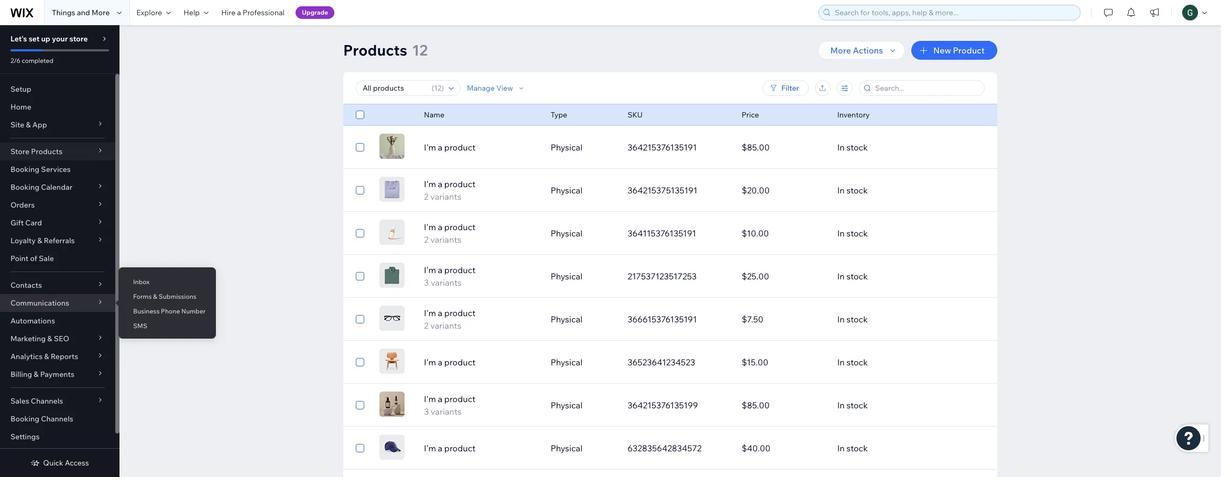 Task type: locate. For each thing, give the bounding box(es) containing it.
physical link for 217537123517253
[[544, 264, 621, 289]]

i'm a product link for 36523641234523
[[418, 356, 544, 369]]

6 physical from the top
[[551, 357, 583, 367]]

1 product from the top
[[444, 142, 476, 153]]

0 vertical spatial products
[[343, 41, 407, 59]]

physical link for 366615376135191
[[544, 307, 621, 332]]

in stock link for 364215375135191
[[831, 178, 945, 203]]

None checkbox
[[356, 109, 364, 121], [356, 184, 364, 197], [356, 227, 364, 240], [356, 270, 364, 283], [356, 313, 364, 326], [356, 442, 364, 455], [356, 109, 364, 121], [356, 184, 364, 197], [356, 227, 364, 240], [356, 270, 364, 283], [356, 313, 364, 326], [356, 442, 364, 455]]

7 in from the top
[[838, 400, 845, 410]]

of
[[30, 254, 37, 263]]

0 vertical spatial channels
[[31, 396, 63, 406]]

2 in from the top
[[838, 185, 845, 196]]

2 vertical spatial i'm a product
[[424, 443, 476, 453]]

1 3 from the top
[[424, 277, 429, 288]]

2 for 364115376135191
[[424, 234, 429, 245]]

1 horizontal spatial products
[[343, 41, 407, 59]]

new product button
[[912, 41, 998, 60]]

364115376135191
[[628, 228, 696, 239]]

6 in stock link from the top
[[831, 350, 945, 375]]

in for 36523641234523
[[838, 357, 845, 367]]

in stock for 366615376135191
[[838, 314, 868, 324]]

36523641234523
[[628, 357, 695, 367]]

6 product from the top
[[444, 357, 476, 367]]

5 variants from the top
[[431, 406, 462, 417]]

2 in stock link from the top
[[831, 178, 945, 203]]

1 booking from the top
[[10, 165, 39, 174]]

0 horizontal spatial more
[[92, 8, 110, 17]]

1 i'm from the top
[[424, 142, 436, 153]]

name
[[424, 110, 445, 120]]

1 vertical spatial booking
[[10, 182, 39, 192]]

4 i'm from the top
[[424, 265, 436, 275]]

8 physical from the top
[[551, 443, 583, 453]]

& inside dropdown button
[[44, 352, 49, 361]]

physical link for 364215376135199
[[544, 393, 621, 418]]

actions
[[853, 45, 883, 56]]

$85.00 up $40.00
[[742, 400, 770, 410]]

& right forms
[[153, 293, 157, 300]]

3 stock from the top
[[847, 228, 868, 239]]

1 variants from the top
[[431, 191, 462, 202]]

point
[[10, 254, 28, 263]]

in stock link for 364215376135191
[[831, 135, 945, 160]]

professional
[[243, 8, 285, 17]]

channels inside sales channels dropdown button
[[31, 396, 63, 406]]

site & app button
[[0, 116, 115, 134]]

7 stock from the top
[[847, 400, 868, 410]]

6 in from the top
[[838, 357, 845, 367]]

physical for 364215376135199
[[551, 400, 583, 410]]

i'm
[[424, 142, 436, 153], [424, 179, 436, 189], [424, 222, 436, 232], [424, 265, 436, 275], [424, 308, 436, 318], [424, 357, 436, 367], [424, 394, 436, 404], [424, 443, 436, 453]]

new
[[934, 45, 951, 56]]

& inside popup button
[[34, 370, 39, 379]]

more right 'and' on the left top of page
[[92, 8, 110, 17]]

booking inside booking calendar popup button
[[10, 182, 39, 192]]

& right loyalty
[[37, 236, 42, 245]]

$7.50
[[742, 314, 764, 324]]

7 in stock from the top
[[838, 400, 868, 410]]

channels up booking channels
[[31, 396, 63, 406]]

2 physical from the top
[[551, 185, 583, 196]]

channels up 'settings' link
[[41, 414, 73, 424]]

i'm a product link
[[418, 141, 544, 154], [418, 356, 544, 369], [418, 442, 544, 455]]

4 in from the top
[[838, 271, 845, 282]]

1 vertical spatial $85.00
[[742, 400, 770, 410]]

in stock
[[838, 142, 868, 153], [838, 185, 868, 196], [838, 228, 868, 239], [838, 271, 868, 282], [838, 314, 868, 324], [838, 357, 868, 367], [838, 400, 868, 410], [838, 443, 868, 453]]

3 2 from the top
[[424, 320, 429, 331]]

a
[[237, 8, 241, 17], [438, 142, 443, 153], [438, 179, 443, 189], [438, 222, 443, 232], [438, 265, 443, 275], [438, 308, 443, 318], [438, 357, 443, 367], [438, 394, 443, 404], [438, 443, 443, 453]]

i'm a product 2 variants
[[424, 179, 476, 202], [424, 222, 476, 245], [424, 308, 476, 331]]

2 vertical spatial i'm a product link
[[418, 442, 544, 455]]

217537123517253
[[628, 271, 697, 282]]

1 horizontal spatial 12
[[434, 83, 442, 93]]

sms
[[133, 322, 147, 330]]

i'm a product for 632835642834572
[[424, 443, 476, 453]]

2 3 from the top
[[424, 406, 429, 417]]

contacts button
[[0, 276, 115, 294]]

2 booking from the top
[[10, 182, 39, 192]]

in for 632835642834572
[[838, 443, 845, 453]]

loyalty & referrals button
[[0, 232, 115, 250]]

3 i'm a product link from the top
[[418, 442, 544, 455]]

4 physical link from the top
[[544, 264, 621, 289]]

3 booking from the top
[[10, 414, 39, 424]]

$85.00 down price
[[742, 142, 770, 153]]

filter button
[[763, 80, 809, 96]]

booking up orders
[[10, 182, 39, 192]]

1 2 from the top
[[424, 191, 429, 202]]

physical link for 364115376135191
[[544, 221, 621, 246]]

sales channels
[[10, 396, 63, 406]]

8 physical link from the top
[[544, 436, 621, 461]]

1 vertical spatial $85.00 link
[[736, 393, 831, 418]]

forms & submissions link
[[118, 288, 216, 306]]

quick
[[43, 458, 63, 468]]

2 i'm a product 3 variants from the top
[[424, 394, 476, 417]]

1 stock from the top
[[847, 142, 868, 153]]

$85.00 for 364215376135191
[[742, 142, 770, 153]]

4 in stock link from the top
[[831, 264, 945, 289]]

&
[[26, 120, 31, 129], [37, 236, 42, 245], [153, 293, 157, 300], [47, 334, 52, 343], [44, 352, 49, 361], [34, 370, 39, 379]]

2 vertical spatial 2
[[424, 320, 429, 331]]

& right billing
[[34, 370, 39, 379]]

analytics
[[10, 352, 43, 361]]

marketing & seo
[[10, 334, 69, 343]]

services
[[41, 165, 71, 174]]

submissions
[[159, 293, 197, 300]]

in for 364215376135191
[[838, 142, 845, 153]]

5 in from the top
[[838, 314, 845, 324]]

364215375135191
[[628, 185, 698, 196]]

1 in stock from the top
[[838, 142, 868, 153]]

1 vertical spatial i'm a product 3 variants
[[424, 394, 476, 417]]

reports
[[51, 352, 78, 361]]

$20.00
[[742, 185, 770, 196]]

let's
[[10, 34, 27, 44]]

5 physical from the top
[[551, 314, 583, 324]]

variants
[[431, 191, 462, 202], [431, 234, 462, 245], [431, 277, 462, 288], [431, 320, 462, 331], [431, 406, 462, 417]]

quick access
[[43, 458, 89, 468]]

0 vertical spatial i'm a product link
[[418, 141, 544, 154]]

2 i'm a product link from the top
[[418, 356, 544, 369]]

in stock for 364215375135191
[[838, 185, 868, 196]]

upgrade
[[302, 8, 328, 16]]

physical for 632835642834572
[[551, 443, 583, 453]]

364115376135191 link
[[621, 221, 736, 246]]

8 in stock link from the top
[[831, 436, 945, 461]]

1 vertical spatial i'm a product 2 variants
[[424, 222, 476, 245]]

& for marketing
[[47, 334, 52, 343]]

physical link for 364215376135191
[[544, 135, 621, 160]]

& right the site
[[26, 120, 31, 129]]

0 vertical spatial booking
[[10, 165, 39, 174]]

12 for products 12
[[412, 41, 428, 59]]

1 i'm a product 3 variants from the top
[[424, 265, 476, 288]]

$85.00 for 364215376135199
[[742, 400, 770, 410]]

i'm a product for 36523641234523
[[424, 357, 476, 367]]

None checkbox
[[356, 141, 364, 154], [356, 356, 364, 369], [356, 399, 364, 412], [356, 141, 364, 154], [356, 356, 364, 369], [356, 399, 364, 412]]

2 $85.00 from the top
[[742, 400, 770, 410]]

automations
[[10, 316, 55, 326]]

1 $85.00 link from the top
[[736, 135, 831, 160]]

0 vertical spatial 12
[[412, 41, 428, 59]]

8 product from the top
[[444, 443, 476, 453]]

1 vertical spatial 12
[[434, 83, 442, 93]]

physical link for 364215375135191
[[544, 178, 621, 203]]

12 up unsaved view field
[[412, 41, 428, 59]]

communications button
[[0, 294, 115, 312]]

hire a professional link
[[215, 0, 291, 25]]

3 variants from the top
[[431, 277, 462, 288]]

& for forms
[[153, 293, 157, 300]]

4 in stock from the top
[[838, 271, 868, 282]]

6 stock from the top
[[847, 357, 868, 367]]

in stock for 36523641234523
[[838, 357, 868, 367]]

$15.00
[[742, 357, 769, 367]]

1 in from the top
[[838, 142, 845, 153]]

0 horizontal spatial 12
[[412, 41, 428, 59]]

more
[[92, 8, 110, 17], [831, 45, 851, 56]]

4 stock from the top
[[847, 271, 868, 282]]

8 stock from the top
[[847, 443, 868, 453]]

2 vertical spatial i'm a product 2 variants
[[424, 308, 476, 331]]

4 variants from the top
[[431, 320, 462, 331]]

gift card button
[[0, 214, 115, 232]]

7 i'm from the top
[[424, 394, 436, 404]]

4 physical from the top
[[551, 271, 583, 282]]

channels for booking channels
[[41, 414, 73, 424]]

card
[[25, 218, 42, 228]]

3 physical link from the top
[[544, 221, 621, 246]]

0 vertical spatial 2
[[424, 191, 429, 202]]

1 vertical spatial more
[[831, 45, 851, 56]]

2 in stock from the top
[[838, 185, 868, 196]]

1 horizontal spatial more
[[831, 45, 851, 56]]

& inside dropdown button
[[26, 120, 31, 129]]

0 vertical spatial 3
[[424, 277, 429, 288]]

$10.00
[[742, 228, 769, 239]]

1 i'm a product link from the top
[[418, 141, 544, 154]]

booking inside booking channels link
[[10, 414, 39, 424]]

$85.00 link up $40.00 "link"
[[736, 393, 831, 418]]

variants for 364215375135191
[[431, 191, 462, 202]]

8 in stock from the top
[[838, 443, 868, 453]]

forms & submissions
[[133, 293, 197, 300]]

$25.00 link
[[736, 264, 831, 289]]

364215376135191 link
[[621, 135, 736, 160]]

1 i'm a product from the top
[[424, 142, 476, 153]]

7 in stock link from the top
[[831, 393, 945, 418]]

i'm a product for 364215376135191
[[424, 142, 476, 153]]

2 stock from the top
[[847, 185, 868, 196]]

products up unsaved view field
[[343, 41, 407, 59]]

2 variants from the top
[[431, 234, 462, 245]]

more actions
[[831, 45, 883, 56]]

0 vertical spatial $85.00 link
[[736, 135, 831, 160]]

sales
[[10, 396, 29, 406]]

2 2 from the top
[[424, 234, 429, 245]]

3 i'm a product 2 variants from the top
[[424, 308, 476, 331]]

in stock link for 364215376135199
[[831, 393, 945, 418]]

1 vertical spatial i'm a product link
[[418, 356, 544, 369]]

0 horizontal spatial products
[[31, 147, 62, 156]]

in for 364215375135191
[[838, 185, 845, 196]]

i'm a product
[[424, 142, 476, 153], [424, 357, 476, 367], [424, 443, 476, 453]]

& left reports
[[44, 352, 49, 361]]

stock for 364215376135199
[[847, 400, 868, 410]]

physical for 364215375135191
[[551, 185, 583, 196]]

channels inside booking channels link
[[41, 414, 73, 424]]

1 in stock link from the top
[[831, 135, 945, 160]]

1 vertical spatial i'm a product
[[424, 357, 476, 367]]

1 vertical spatial products
[[31, 147, 62, 156]]

7 physical from the top
[[551, 400, 583, 410]]

3 in from the top
[[838, 228, 845, 239]]

booking for booking calendar
[[10, 182, 39, 192]]

stock for 364115376135191
[[847, 228, 868, 239]]

3 in stock from the top
[[838, 228, 868, 239]]

payments
[[40, 370, 74, 379]]

1 vertical spatial 3
[[424, 406, 429, 417]]

5 in stock from the top
[[838, 314, 868, 324]]

1 vertical spatial 2
[[424, 234, 429, 245]]

sidebar element
[[0, 25, 120, 477]]

6 in stock from the top
[[838, 357, 868, 367]]

products up booking services
[[31, 147, 62, 156]]

booking channels
[[10, 414, 73, 424]]

hire a professional
[[221, 8, 285, 17]]

in stock link
[[831, 135, 945, 160], [831, 178, 945, 203], [831, 221, 945, 246], [831, 264, 945, 289], [831, 307, 945, 332], [831, 350, 945, 375], [831, 393, 945, 418], [831, 436, 945, 461]]

5 in stock link from the top
[[831, 307, 945, 332]]

sku
[[628, 110, 643, 120]]

3 i'm a product from the top
[[424, 443, 476, 453]]

0 vertical spatial $85.00
[[742, 142, 770, 153]]

forms
[[133, 293, 152, 300]]

2 vertical spatial booking
[[10, 414, 39, 424]]

1 $85.00 from the top
[[742, 142, 770, 153]]

1 physical link from the top
[[544, 135, 621, 160]]

$7.50 link
[[736, 307, 831, 332]]

0 vertical spatial i'm a product
[[424, 142, 476, 153]]

1 i'm a product 2 variants from the top
[[424, 179, 476, 202]]

1 physical from the top
[[551, 142, 583, 153]]

variants for 364215376135199
[[431, 406, 462, 417]]

12 up name
[[434, 83, 442, 93]]

stock for 632835642834572
[[847, 443, 868, 453]]

variants for 217537123517253
[[431, 277, 462, 288]]

36523641234523 link
[[621, 350, 736, 375]]

0 vertical spatial i'm a product 2 variants
[[424, 179, 476, 202]]

$85.00 link
[[736, 135, 831, 160], [736, 393, 831, 418]]

3 for 217537123517253
[[424, 277, 429, 288]]

more left actions
[[831, 45, 851, 56]]

2 $85.00 link from the top
[[736, 393, 831, 418]]

home link
[[0, 98, 115, 116]]

& left seo
[[47, 334, 52, 343]]

inbox link
[[118, 273, 216, 291]]

0 vertical spatial i'm a product 3 variants
[[424, 265, 476, 288]]

set
[[29, 34, 40, 44]]

in stock link for 36523641234523
[[831, 350, 945, 375]]

3
[[424, 277, 429, 288], [424, 406, 429, 417]]

2 i'm a product from the top
[[424, 357, 476, 367]]

store products
[[10, 147, 62, 156]]

3 in stock link from the top
[[831, 221, 945, 246]]

& for billing
[[34, 370, 39, 379]]

referrals
[[44, 236, 75, 245]]

business phone number link
[[118, 302, 216, 320]]

help button
[[177, 0, 215, 25]]

in stock for 217537123517253
[[838, 271, 868, 282]]

2 i'm a product 2 variants from the top
[[424, 222, 476, 245]]

in stock link for 364115376135191
[[831, 221, 945, 246]]

2 physical link from the top
[[544, 178, 621, 203]]

5 physical link from the top
[[544, 307, 621, 332]]

in
[[838, 142, 845, 153], [838, 185, 845, 196], [838, 228, 845, 239], [838, 271, 845, 282], [838, 314, 845, 324], [838, 357, 845, 367], [838, 400, 845, 410], [838, 443, 845, 453]]

3 physical from the top
[[551, 228, 583, 239]]

number
[[181, 307, 206, 315]]

upgrade button
[[296, 6, 335, 19]]

booking up settings
[[10, 414, 39, 424]]

6 physical link from the top
[[544, 350, 621, 375]]

1 vertical spatial channels
[[41, 414, 73, 424]]

physical link for 632835642834572
[[544, 436, 621, 461]]

products inside popup button
[[31, 147, 62, 156]]

8 in from the top
[[838, 443, 845, 453]]

point of sale link
[[0, 250, 115, 267]]

& for analytics
[[44, 352, 49, 361]]

booking inside booking services link
[[10, 165, 39, 174]]

5 stock from the top
[[847, 314, 868, 324]]

booking for booking services
[[10, 165, 39, 174]]

7 physical link from the top
[[544, 393, 621, 418]]

booking down store
[[10, 165, 39, 174]]

366615376135191
[[628, 314, 697, 324]]

$85.00 link up $20.00 link
[[736, 135, 831, 160]]



Task type: describe. For each thing, give the bounding box(es) containing it.
i'm a product 3 variants for 217537123517253
[[424, 265, 476, 288]]

$85.00 link for 364215376135191
[[736, 135, 831, 160]]

inventory
[[838, 110, 870, 120]]

0 vertical spatial more
[[92, 8, 110, 17]]

loyalty & referrals
[[10, 236, 75, 245]]

366615376135191 link
[[621, 307, 736, 332]]

channels for sales channels
[[31, 396, 63, 406]]

Search for tools, apps, help & more... field
[[832, 5, 1077, 20]]

physical for 36523641234523
[[551, 357, 583, 367]]

2 for 364215375135191
[[424, 191, 429, 202]]

stock for 217537123517253
[[847, 271, 868, 282]]

booking for booking channels
[[10, 414, 39, 424]]

view
[[497, 83, 513, 93]]

in stock for 364215376135191
[[838, 142, 868, 153]]

site
[[10, 120, 24, 129]]

setup link
[[0, 80, 115, 98]]

manage view button
[[467, 83, 526, 93]]

automations link
[[0, 312, 115, 330]]

sales channels button
[[0, 392, 115, 410]]

5 i'm from the top
[[424, 308, 436, 318]]

variants for 366615376135191
[[431, 320, 462, 331]]

sale
[[39, 254, 54, 263]]

Unsaved view field
[[360, 81, 429, 95]]

2 i'm from the top
[[424, 179, 436, 189]]

632835642834572
[[628, 443, 702, 453]]

in stock link for 366615376135191
[[831, 307, 945, 332]]

364215376135199 link
[[621, 393, 736, 418]]

booking services link
[[0, 160, 115, 178]]

i'm a product link for 632835642834572
[[418, 442, 544, 455]]

Search... field
[[872, 81, 981, 95]]

(
[[432, 83, 434, 93]]

$40.00 link
[[736, 436, 831, 461]]

gift
[[10, 218, 24, 228]]

booking channels link
[[0, 410, 115, 428]]

booking calendar button
[[0, 178, 115, 196]]

stock for 364215375135191
[[847, 185, 868, 196]]

$15.00 link
[[736, 350, 831, 375]]

help
[[184, 8, 200, 17]]

6 i'm from the top
[[424, 357, 436, 367]]

store
[[69, 34, 88, 44]]

4 product from the top
[[444, 265, 476, 275]]

5 product from the top
[[444, 308, 476, 318]]

in stock for 632835642834572
[[838, 443, 868, 453]]

in stock for 364115376135191
[[838, 228, 868, 239]]

communications
[[10, 298, 69, 308]]

stock for 366615376135191
[[847, 314, 868, 324]]

physical for 364115376135191
[[551, 228, 583, 239]]

7 product from the top
[[444, 394, 476, 404]]

in stock link for 632835642834572
[[831, 436, 945, 461]]

hire
[[221, 8, 235, 17]]

& for loyalty
[[37, 236, 42, 245]]

physical for 217537123517253
[[551, 271, 583, 282]]

2 product from the top
[[444, 179, 476, 189]]

$85.00 link for 364215376135199
[[736, 393, 831, 418]]

billing & payments
[[10, 370, 74, 379]]

explore
[[136, 8, 162, 17]]

3 i'm from the top
[[424, 222, 436, 232]]

physical for 364215376135191
[[551, 142, 583, 153]]

analytics & reports
[[10, 352, 78, 361]]

booking services
[[10, 165, 71, 174]]

point of sale
[[10, 254, 54, 263]]

i'm a product 2 variants for 366615376135191
[[424, 308, 476, 331]]

business phone number
[[133, 307, 206, 315]]

$40.00
[[742, 443, 771, 453]]

settings link
[[0, 428, 115, 446]]

store products button
[[0, 143, 115, 160]]

in for 366615376135191
[[838, 314, 845, 324]]

setup
[[10, 84, 31, 94]]

calendar
[[41, 182, 72, 192]]

in stock for 364215376135199
[[838, 400, 868, 410]]

and
[[77, 8, 90, 17]]

in stock link for 217537123517253
[[831, 264, 945, 289]]

more inside dropdown button
[[831, 45, 851, 56]]

2 for 366615376135191
[[424, 320, 429, 331]]

stock for 364215376135191
[[847, 142, 868, 153]]

2/6
[[10, 57, 20, 64]]

$20.00 link
[[736, 178, 831, 203]]

364215376135199
[[628, 400, 698, 410]]

stock for 36523641234523
[[847, 357, 868, 367]]

marketing
[[10, 334, 46, 343]]

$10.00 link
[[736, 221, 831, 246]]

physical for 366615376135191
[[551, 314, 583, 324]]

a inside hire a professional link
[[237, 8, 241, 17]]

quick access button
[[31, 458, 89, 468]]

your
[[52, 34, 68, 44]]

i'm a product 2 variants for 364215375135191
[[424, 179, 476, 202]]

& for site
[[26, 120, 31, 129]]

12 for ( 12 )
[[434, 83, 442, 93]]

i'm a product 2 variants for 364115376135191
[[424, 222, 476, 245]]

gift card
[[10, 218, 42, 228]]

things and more
[[52, 8, 110, 17]]

in for 364115376135191
[[838, 228, 845, 239]]

products 12
[[343, 41, 428, 59]]

3 for 364215376135199
[[424, 406, 429, 417]]

marketing & seo button
[[0, 330, 115, 348]]

364215376135191
[[628, 142, 697, 153]]

8 i'm from the top
[[424, 443, 436, 453]]

store
[[10, 147, 29, 156]]

632835642834572 link
[[621, 436, 736, 461]]

$25.00
[[742, 271, 769, 282]]

3 product from the top
[[444, 222, 476, 232]]

billing & payments button
[[0, 365, 115, 383]]

in for 217537123517253
[[838, 271, 845, 282]]

more actions button
[[818, 41, 905, 60]]

in for 364215376135199
[[838, 400, 845, 410]]

seo
[[54, 334, 69, 343]]

sms link
[[118, 317, 216, 335]]

i'm a product 3 variants for 364215376135199
[[424, 394, 476, 417]]

business
[[133, 307, 160, 315]]

type
[[551, 110, 567, 120]]

217537123517253 link
[[621, 264, 736, 289]]

2/6 completed
[[10, 57, 53, 64]]

price
[[742, 110, 759, 120]]

let's set up your store
[[10, 34, 88, 44]]

variants for 364115376135191
[[431, 234, 462, 245]]

settings
[[10, 432, 40, 441]]

app
[[32, 120, 47, 129]]

physical link for 36523641234523
[[544, 350, 621, 375]]

orders button
[[0, 196, 115, 214]]

loyalty
[[10, 236, 36, 245]]

completed
[[22, 57, 53, 64]]

manage view
[[467, 83, 513, 93]]

contacts
[[10, 280, 42, 290]]

i'm a product link for 364215376135191
[[418, 141, 544, 154]]

manage
[[467, 83, 495, 93]]

access
[[65, 458, 89, 468]]



Task type: vqa. For each thing, say whether or not it's contained in the screenshot.
Settings
yes



